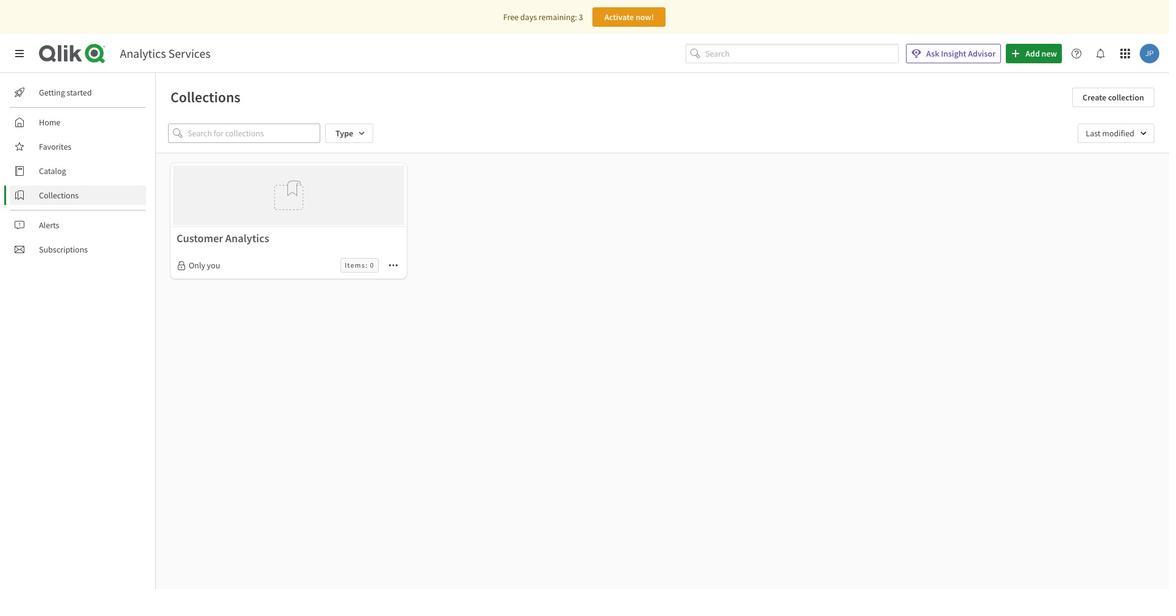 Task type: describe. For each thing, give the bounding box(es) containing it.
started
[[67, 87, 92, 98]]

james peterson image
[[1141, 44, 1160, 63]]

getting started
[[39, 87, 92, 98]]

add new
[[1026, 48, 1058, 59]]

analytics services element
[[120, 46, 211, 61]]

new
[[1042, 48, 1058, 59]]

modified
[[1103, 128, 1135, 139]]

alerts
[[39, 220, 59, 231]]

items: 0
[[345, 261, 375, 270]]

Search for collections text field
[[188, 124, 320, 143]]

now!
[[636, 12, 655, 23]]

ask insight advisor button
[[907, 44, 1002, 63]]

activate now!
[[605, 12, 655, 23]]

searchbar element
[[686, 44, 900, 64]]

create collection button
[[1073, 88, 1155, 107]]

more actions image
[[389, 261, 398, 271]]

days
[[521, 12, 537, 23]]

favorites
[[39, 141, 71, 152]]

Last modified field
[[1079, 124, 1155, 143]]

type
[[336, 128, 354, 139]]

analytics services
[[120, 46, 211, 61]]

getting started link
[[10, 83, 146, 102]]

activate now! link
[[593, 7, 666, 27]]

alerts link
[[10, 216, 146, 235]]

home
[[39, 117, 60, 128]]

filters region
[[156, 114, 1170, 153]]

0
[[370, 261, 375, 270]]

home link
[[10, 113, 146, 132]]

ask
[[927, 48, 940, 59]]

add new button
[[1007, 44, 1063, 63]]

insight
[[942, 48, 967, 59]]

3
[[579, 12, 583, 23]]

free days remaining: 3
[[504, 12, 583, 23]]

create
[[1083, 92, 1107, 103]]

last
[[1087, 128, 1101, 139]]

navigation pane element
[[0, 78, 155, 264]]

services
[[168, 46, 211, 61]]

only
[[189, 260, 205, 271]]

activate
[[605, 12, 634, 23]]

catalog
[[39, 166, 66, 177]]

free
[[504, 12, 519, 23]]

catalog link
[[10, 161, 146, 181]]



Task type: locate. For each thing, give the bounding box(es) containing it.
Search text field
[[706, 44, 900, 64]]

items:
[[345, 261, 368, 270]]

customer analytics
[[177, 232, 269, 246]]

0 horizontal spatial collections
[[39, 190, 79, 201]]

collection
[[1109, 92, 1145, 103]]

favorites link
[[10, 137, 146, 157]]

create collection
[[1083, 92, 1145, 103]]

close sidebar menu image
[[15, 49, 24, 58]]

0 vertical spatial analytics
[[120, 46, 166, 61]]

1 vertical spatial collections
[[39, 190, 79, 201]]

last modified
[[1087, 128, 1135, 139]]

you
[[207, 260, 220, 271]]

ask insight advisor
[[927, 48, 996, 59]]

subscriptions link
[[10, 240, 146, 260]]

collections
[[171, 88, 241, 107], [39, 190, 79, 201]]

collections down services
[[171, 88, 241, 107]]

analytics left services
[[120, 46, 166, 61]]

collections link
[[10, 186, 146, 205]]

only you
[[189, 260, 220, 271]]

advisor
[[969, 48, 996, 59]]

type button
[[325, 124, 374, 143]]

customer
[[177, 232, 223, 246]]

1 horizontal spatial collections
[[171, 88, 241, 107]]

0 horizontal spatial analytics
[[120, 46, 166, 61]]

1 horizontal spatial analytics
[[225, 232, 269, 246]]

add
[[1026, 48, 1041, 59]]

collections down catalog
[[39, 190, 79, 201]]

analytics right customer
[[225, 232, 269, 246]]

subscriptions
[[39, 244, 88, 255]]

remaining:
[[539, 12, 577, 23]]

analytics
[[120, 46, 166, 61], [225, 232, 269, 246]]

1 vertical spatial analytics
[[225, 232, 269, 246]]

getting
[[39, 87, 65, 98]]

collections inside "link"
[[39, 190, 79, 201]]

0 vertical spatial collections
[[171, 88, 241, 107]]



Task type: vqa. For each thing, say whether or not it's contained in the screenshot.
Analytics
yes



